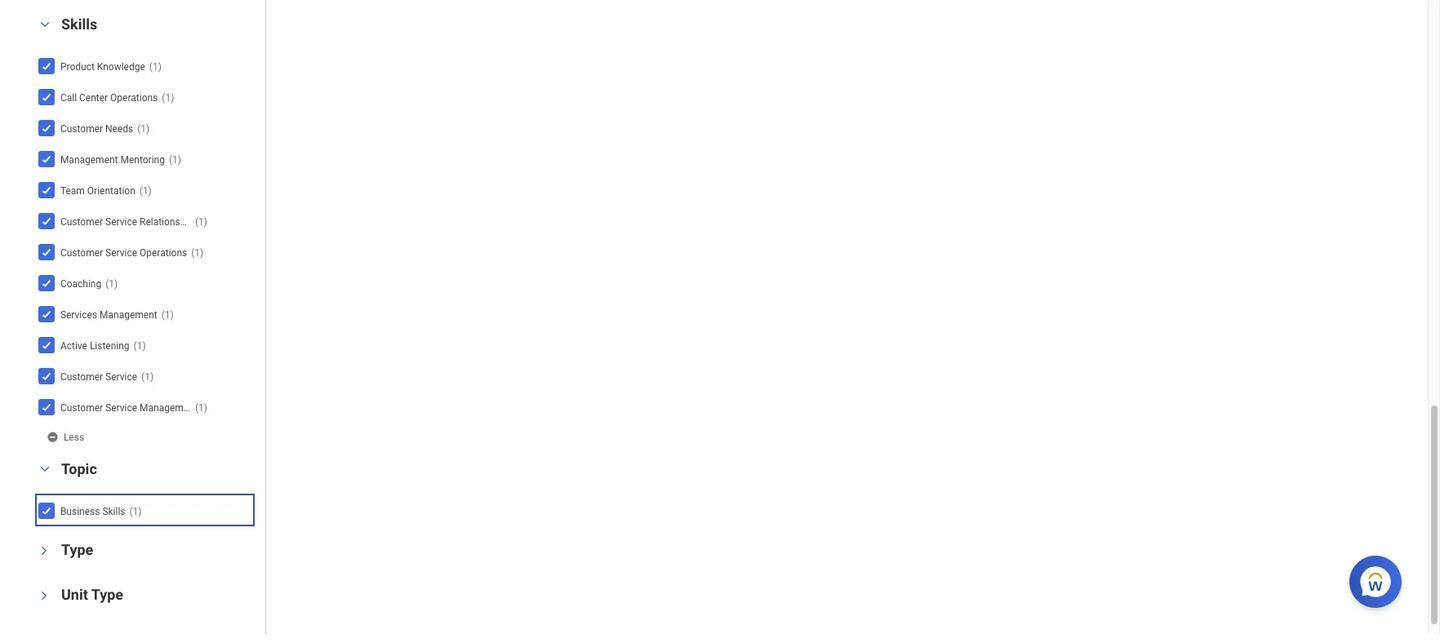 Task type: describe. For each thing, give the bounding box(es) containing it.
customer for customer service management
[[60, 403, 103, 414]]

(1) for customer needs
[[137, 123, 150, 135]]

skills inside topic 'group'
[[102, 506, 125, 518]]

(1) for management mentoring
[[169, 154, 181, 166]]

active
[[60, 340, 87, 352]]

active listening
[[60, 340, 130, 352]]

mentoring
[[120, 154, 165, 166]]

(1) for team orientation
[[139, 185, 152, 197]]

(1) for customer service relationship management
[[195, 216, 207, 228]]

skills group
[[33, 15, 257, 447]]

(1) for services management
[[161, 309, 174, 321]]

center
[[79, 92, 108, 104]]

operations for customer service operations
[[140, 247, 187, 259]]

customer needs
[[60, 123, 133, 135]]

business
[[60, 506, 100, 518]]

service for relationship
[[105, 216, 137, 228]]

check small image for customer service operations
[[37, 242, 56, 262]]

chevron down image for topic
[[35, 464, 55, 475]]

check small image for call center operations
[[37, 87, 56, 107]]

check small image for management mentoring
[[37, 149, 56, 169]]

(1) for business skills
[[129, 506, 142, 518]]

relationship
[[140, 216, 194, 228]]

call center operations
[[60, 92, 158, 104]]

service for operations
[[105, 247, 137, 259]]

unit
[[61, 586, 88, 603]]

less button
[[46, 430, 86, 444]]

(1) for active listening
[[134, 340, 146, 352]]

team orientation
[[60, 185, 135, 197]]

check small image for customer service
[[37, 366, 56, 386]]

needs
[[105, 123, 133, 135]]

topic
[[61, 460, 97, 478]]

check small image for services management
[[37, 304, 56, 324]]

check small image for product knowledge
[[37, 56, 56, 76]]

customer for customer needs
[[60, 123, 103, 135]]

customer service
[[60, 371, 137, 383]]

(1) for call center operations
[[162, 92, 174, 104]]

management mentoring
[[60, 154, 165, 166]]

less
[[64, 432, 84, 443]]



Task type: locate. For each thing, give the bounding box(es) containing it.
customer for customer service
[[60, 371, 103, 383]]

topic group
[[33, 460, 257, 528]]

services management
[[60, 309, 157, 321]]

0 vertical spatial skills
[[61, 15, 97, 33]]

service
[[105, 216, 137, 228], [105, 247, 137, 259], [105, 371, 137, 383], [105, 403, 137, 414]]

skills inside "group"
[[61, 15, 97, 33]]

3 customer from the top
[[60, 247, 103, 259]]

product knowledge
[[60, 61, 145, 73]]

customer down active
[[60, 371, 103, 383]]

check small image for team orientation
[[37, 180, 56, 200]]

4 service from the top
[[105, 403, 137, 414]]

coaching
[[60, 278, 101, 290]]

operations down relationship
[[140, 247, 187, 259]]

chevron down image for type
[[38, 541, 50, 561]]

1 vertical spatial chevron down image
[[35, 464, 55, 475]]

type button
[[61, 541, 93, 558]]

1 check small image from the top
[[37, 56, 56, 76]]

1 vertical spatial type
[[91, 586, 123, 603]]

customer service operations
[[60, 247, 187, 259]]

4 customer from the top
[[60, 371, 103, 383]]

operations for call center operations
[[110, 92, 158, 104]]

0 vertical spatial operations
[[110, 92, 158, 104]]

customer up less
[[60, 403, 103, 414]]

7 check small image from the top
[[37, 501, 56, 521]]

customer
[[60, 123, 103, 135], [60, 216, 103, 228], [60, 247, 103, 259], [60, 371, 103, 383], [60, 403, 103, 414]]

customer for customer service operations
[[60, 247, 103, 259]]

management
[[60, 154, 118, 166], [196, 216, 254, 228], [100, 309, 157, 321], [140, 403, 197, 414]]

0 horizontal spatial skills
[[61, 15, 97, 33]]

team
[[60, 185, 85, 197]]

check small image for coaching
[[37, 273, 56, 293]]

4 check small image from the top
[[37, 273, 56, 293]]

services
[[60, 309, 97, 321]]

3 check small image from the top
[[37, 242, 56, 262]]

service for management
[[105, 403, 137, 414]]

type
[[61, 541, 93, 558], [91, 586, 123, 603]]

1 service from the top
[[105, 216, 137, 228]]

1 vertical spatial operations
[[140, 247, 187, 259]]

2 customer from the top
[[60, 216, 103, 228]]

(1)
[[149, 61, 162, 73], [162, 92, 174, 104], [137, 123, 150, 135], [169, 154, 181, 166], [139, 185, 152, 197], [195, 216, 207, 228], [191, 247, 204, 259], [106, 278, 118, 290], [161, 309, 174, 321], [134, 340, 146, 352], [141, 371, 154, 383], [195, 403, 207, 414], [129, 506, 142, 518]]

skills up the product
[[61, 15, 97, 33]]

chevron down image
[[38, 586, 50, 606]]

1 vertical spatial skills
[[102, 506, 125, 518]]

(1) for customer service operations
[[191, 247, 204, 259]]

topic button
[[61, 460, 97, 478]]

chevron down image left type button
[[38, 541, 50, 561]]

check small image inside topic 'group'
[[37, 501, 56, 521]]

1 check small image from the top
[[37, 118, 56, 138]]

knowledge
[[97, 61, 145, 73]]

chevron down image for skills
[[35, 19, 55, 30]]

type down "business"
[[61, 541, 93, 558]]

unit type button
[[61, 586, 123, 603]]

customer for customer service relationship management
[[60, 216, 103, 228]]

check small image for active listening
[[37, 335, 56, 355]]

customer down team
[[60, 216, 103, 228]]

unit type
[[61, 586, 123, 603]]

1 horizontal spatial skills
[[102, 506, 125, 518]]

service up customer service management
[[105, 371, 137, 383]]

5 check small image from the top
[[37, 335, 56, 355]]

check small image left the product
[[37, 56, 56, 76]]

skills right "business"
[[102, 506, 125, 518]]

check small image for customer service relationship management
[[37, 211, 56, 231]]

orientation
[[87, 185, 135, 197]]

operations down knowledge
[[110, 92, 158, 104]]

skills button
[[61, 15, 97, 33]]

skills tree
[[37, 52, 254, 421]]

customer service management
[[60, 403, 197, 414]]

service down customer service
[[105, 403, 137, 414]]

2 service from the top
[[105, 247, 137, 259]]

(1) for coaching
[[106, 278, 118, 290]]

service down customer service relationship management
[[105, 247, 137, 259]]

type right unit
[[91, 586, 123, 603]]

chevron down image left skills button
[[35, 19, 55, 30]]

call
[[60, 92, 77, 104]]

3 service from the top
[[105, 371, 137, 383]]

(1) for product knowledge
[[149, 61, 162, 73]]

(1) for customer service management
[[195, 403, 207, 414]]

5 check small image from the top
[[37, 304, 56, 324]]

business skills
[[60, 506, 125, 518]]

2 check small image from the top
[[37, 87, 56, 107]]

customer down center at top
[[60, 123, 103, 135]]

6 check small image from the top
[[37, 366, 56, 386]]

product
[[60, 61, 95, 73]]

(1) for customer service
[[141, 371, 154, 383]]

customer up coaching
[[60, 247, 103, 259]]

3 check small image from the top
[[37, 180, 56, 200]]

customer service relationship management
[[60, 216, 254, 228]]

check small image
[[37, 56, 56, 76], [37, 87, 56, 107], [37, 242, 56, 262], [37, 273, 56, 293], [37, 304, 56, 324], [37, 397, 56, 417]]

0 vertical spatial type
[[61, 541, 93, 558]]

5 customer from the top
[[60, 403, 103, 414]]

chevron down image left topic button
[[35, 464, 55, 475]]

skills
[[61, 15, 97, 33], [102, 506, 125, 518]]

check small image left services
[[37, 304, 56, 324]]

4 check small image from the top
[[37, 211, 56, 231]]

1 customer from the top
[[60, 123, 103, 135]]

check small image left customer service operations
[[37, 242, 56, 262]]

check small image up less dropdown button
[[37, 397, 56, 417]]

check small image for customer needs
[[37, 118, 56, 138]]

2 check small image from the top
[[37, 149, 56, 169]]

chevron down image
[[35, 19, 55, 30], [35, 464, 55, 475], [38, 541, 50, 561]]

check small image for customer service management
[[37, 397, 56, 417]]

operations
[[110, 92, 158, 104], [140, 247, 187, 259]]

check small image left call
[[37, 87, 56, 107]]

(1) inside topic 'group'
[[129, 506, 142, 518]]

listening
[[90, 340, 130, 352]]

service up customer service operations
[[105, 216, 137, 228]]

filter search field
[[33, 0, 265, 622]]

chevron down image inside topic 'group'
[[35, 464, 55, 475]]

6 check small image from the top
[[37, 397, 56, 417]]

check small image for business skills
[[37, 501, 56, 521]]

2 vertical spatial chevron down image
[[38, 541, 50, 561]]

check small image left coaching
[[37, 273, 56, 293]]

check small image
[[37, 118, 56, 138], [37, 149, 56, 169], [37, 180, 56, 200], [37, 211, 56, 231], [37, 335, 56, 355], [37, 366, 56, 386], [37, 501, 56, 521]]

0 vertical spatial chevron down image
[[35, 19, 55, 30]]



Task type: vqa. For each thing, say whether or not it's contained in the screenshot.
7th check small icon from the bottom
yes



